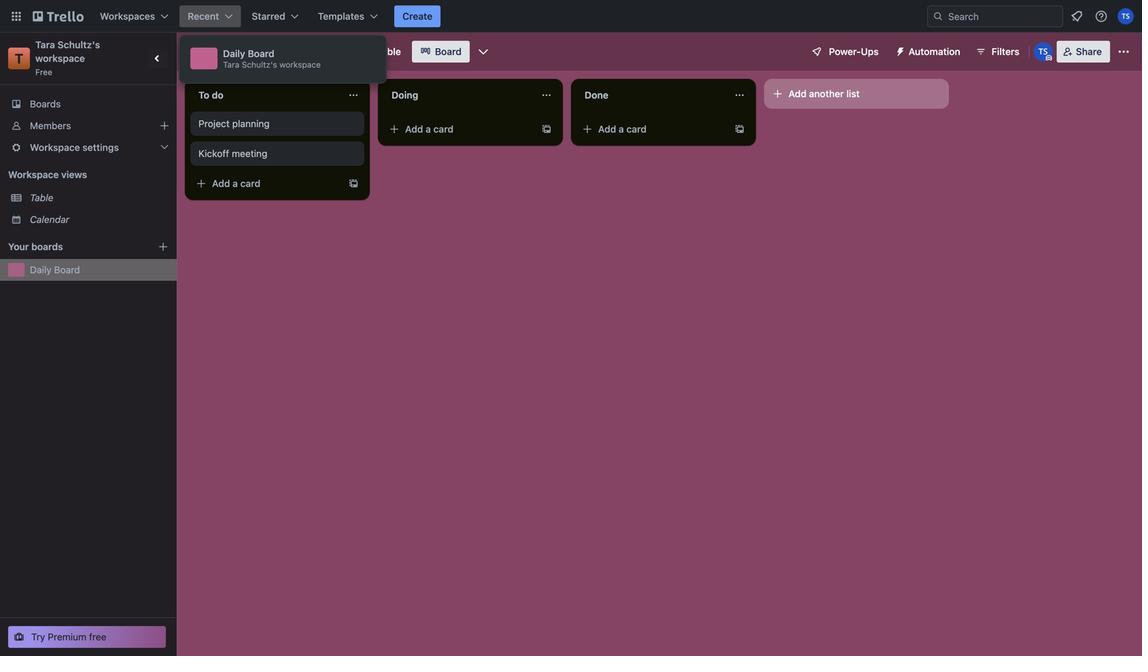 Task type: vqa. For each thing, say whether or not it's contained in the screenshot.
Go corresponding to Go To Market Strategy Template by Trello Marketing Team
no



Task type: describe. For each thing, give the bounding box(es) containing it.
settings
[[83, 142, 119, 153]]

boards
[[31, 241, 63, 252]]

your
[[8, 241, 29, 252]]

create button
[[395, 5, 441, 27]]

0 horizontal spatial add a card button
[[190, 173, 343, 195]]

workspace settings button
[[0, 137, 177, 159]]

templates button
[[310, 5, 386, 27]]

free
[[89, 632, 106, 643]]

workspace inside tara schultz's workspace free
[[35, 53, 85, 64]]

board link
[[412, 41, 470, 63]]

workspace for workspace views
[[8, 169, 59, 180]]

another
[[810, 88, 844, 99]]

card for doing
[[434, 123, 454, 135]]

list
[[847, 88, 860, 99]]

add another list
[[789, 88, 860, 99]]

board inside "link"
[[54, 264, 80, 276]]

table
[[30, 192, 53, 203]]

project
[[199, 118, 230, 129]]

views
[[61, 169, 87, 180]]

a for doing
[[426, 123, 431, 135]]

workspace views
[[8, 169, 87, 180]]

0 horizontal spatial card
[[241, 178, 261, 189]]

workspaces
[[100, 11, 155, 22]]

daily board link
[[30, 263, 169, 277]]

workspace for workspace visible
[[320, 46, 370, 57]]

primary element
[[0, 0, 1143, 33]]

customize views image
[[477, 45, 490, 59]]

power-ups
[[829, 46, 879, 57]]

schultz's inside daily board tara schultz's workspace
[[242, 60, 277, 69]]

members link
[[0, 115, 177, 137]]

automation button
[[890, 41, 969, 63]]

workspace for workspace settings
[[30, 142, 80, 153]]

tara inside daily board tara schultz's workspace
[[223, 60, 240, 69]]

schultz's inside tara schultz's workspace free
[[58, 39, 100, 50]]

filters
[[992, 46, 1020, 57]]

sm image
[[890, 41, 909, 60]]

a for done
[[619, 123, 624, 135]]

project planning link
[[199, 117, 356, 131]]

workspaces button
[[92, 5, 177, 27]]

daily board inside board name text field
[[195, 44, 261, 59]]

templates
[[318, 11, 365, 22]]

table link
[[30, 191, 169, 205]]

planning
[[232, 118, 270, 129]]

try
[[31, 632, 45, 643]]

recent
[[188, 11, 219, 22]]

workspace navigation collapse icon image
[[148, 49, 167, 68]]

ups
[[861, 46, 879, 57]]

tara schultz's workspace link
[[35, 39, 103, 64]]

this member is an admin of this board. image
[[1047, 55, 1053, 61]]

workspace inside daily board tara schultz's workspace
[[280, 60, 321, 69]]

power-ups button
[[802, 41, 887, 63]]

tara inside tara schultz's workspace free
[[35, 39, 55, 50]]

board inside text field
[[227, 44, 261, 59]]

create from template… image for done
[[735, 124, 746, 135]]

share button
[[1058, 41, 1111, 63]]

done
[[585, 89, 609, 101]]

automation
[[909, 46, 961, 57]]

recent button
[[180, 5, 241, 27]]

To do text field
[[190, 84, 340, 106]]

filters button
[[972, 41, 1024, 63]]



Task type: locate. For each thing, give the bounding box(es) containing it.
boards
[[30, 98, 61, 110]]

card down the doing text field
[[434, 123, 454, 135]]

add down kickoff
[[212, 178, 230, 189]]

your boards
[[8, 241, 63, 252]]

1 horizontal spatial add a card
[[405, 123, 454, 135]]

1 horizontal spatial create from template… image
[[541, 124, 552, 135]]

workspace visible
[[320, 46, 401, 57]]

tara schultz (taraschultz7) image right "filters"
[[1034, 42, 1054, 61]]

add a card button down kickoff meeting link
[[190, 173, 343, 195]]

2 horizontal spatial card
[[627, 123, 647, 135]]

1 horizontal spatial add a card button
[[384, 118, 536, 140]]

0 horizontal spatial workspace
[[35, 53, 85, 64]]

schultz's
[[58, 39, 100, 50], [242, 60, 277, 69]]

daily
[[195, 44, 224, 59], [223, 48, 245, 59], [30, 264, 52, 276]]

tara
[[35, 39, 55, 50], [223, 60, 240, 69]]

1 vertical spatial tara schultz (taraschultz7) image
[[1034, 42, 1054, 61]]

add board image
[[158, 241, 169, 252]]

project planning
[[199, 118, 270, 129]]

schultz's down back to home image
[[58, 39, 100, 50]]

workspace inside button
[[320, 46, 370, 57]]

workspace up table
[[8, 169, 59, 180]]

daily board down recent dropdown button
[[195, 44, 261, 59]]

0 vertical spatial workspace
[[320, 46, 370, 57]]

Done text field
[[577, 84, 727, 106]]

a down kickoff meeting
[[233, 178, 238, 189]]

workspace down members
[[30, 142, 80, 153]]

add
[[789, 88, 807, 99], [405, 123, 423, 135], [599, 123, 617, 135], [212, 178, 230, 189]]

power-
[[829, 46, 861, 57]]

2 horizontal spatial add a card
[[599, 123, 647, 135]]

add a card for doing
[[405, 123, 454, 135]]

add for create from template… 'icon' associated with doing
[[405, 123, 423, 135]]

create from template… image
[[541, 124, 552, 135], [735, 124, 746, 135], [348, 178, 359, 189]]

1 horizontal spatial a
[[426, 123, 431, 135]]

starred
[[252, 11, 286, 22]]

t
[[15, 50, 23, 66]]

2 horizontal spatial a
[[619, 123, 624, 135]]

add a card down kickoff meeting
[[212, 178, 261, 189]]

1 vertical spatial workspace
[[30, 142, 80, 153]]

add a card button for done
[[577, 118, 729, 140]]

add down done
[[599, 123, 617, 135]]

Board name text field
[[188, 41, 268, 63]]

daily board down boards
[[30, 264, 80, 276]]

card for done
[[627, 123, 647, 135]]

board
[[227, 44, 261, 59], [435, 46, 462, 57], [248, 48, 275, 59], [54, 264, 80, 276]]

add a card down done
[[599, 123, 647, 135]]

0 vertical spatial schultz's
[[58, 39, 100, 50]]

0 horizontal spatial daily board
[[30, 264, 80, 276]]

0 horizontal spatial tara schultz (taraschultz7) image
[[1034, 42, 1054, 61]]

workspace settings
[[30, 142, 119, 153]]

workspace
[[320, 46, 370, 57], [30, 142, 80, 153], [8, 169, 59, 180]]

workspace visible button
[[295, 41, 409, 63]]

a down done text box
[[619, 123, 624, 135]]

1 horizontal spatial tara
[[223, 60, 240, 69]]

a down the doing text field
[[426, 123, 431, 135]]

card
[[434, 123, 454, 135], [627, 123, 647, 135], [241, 178, 261, 189]]

card down meeting
[[241, 178, 261, 189]]

1 vertical spatial schultz's
[[242, 60, 277, 69]]

0 vertical spatial tara
[[35, 39, 55, 50]]

starred button
[[244, 5, 307, 27]]

1 horizontal spatial tara schultz (taraschultz7) image
[[1118, 8, 1135, 24]]

add for create from template… 'icon' associated with done
[[599, 123, 617, 135]]

1 horizontal spatial card
[[434, 123, 454, 135]]

calendar
[[30, 214, 69, 225]]

search image
[[933, 11, 944, 22]]

add left another
[[789, 88, 807, 99]]

a
[[426, 123, 431, 135], [619, 123, 624, 135], [233, 178, 238, 189]]

Doing text field
[[384, 84, 533, 106]]

2 horizontal spatial create from template… image
[[735, 124, 746, 135]]

workspace
[[35, 53, 85, 64], [280, 60, 321, 69]]

back to home image
[[33, 5, 84, 27]]

add a card
[[405, 123, 454, 135], [599, 123, 647, 135], [212, 178, 261, 189]]

visible
[[372, 46, 401, 57]]

kickoff
[[199, 148, 229, 159]]

0 horizontal spatial tara
[[35, 39, 55, 50]]

daily inside "link"
[[30, 264, 52, 276]]

1 vertical spatial daily board
[[30, 264, 80, 276]]

tara schultz (taraschultz7) image right open information menu icon
[[1118, 8, 1135, 24]]

open information menu image
[[1095, 10, 1109, 23]]

0 horizontal spatial a
[[233, 178, 238, 189]]

premium
[[48, 632, 86, 643]]

daily board
[[195, 44, 261, 59], [30, 264, 80, 276]]

add a card button
[[384, 118, 536, 140], [577, 118, 729, 140], [190, 173, 343, 195]]

add a card button down done text box
[[577, 118, 729, 140]]

daily inside daily board tara schultz's workspace
[[223, 48, 245, 59]]

add a card button down the doing text field
[[384, 118, 536, 140]]

kickoff meeting
[[199, 148, 268, 159]]

add another list button
[[765, 79, 950, 109]]

add a card down doing at the top of the page
[[405, 123, 454, 135]]

2 vertical spatial workspace
[[8, 169, 59, 180]]

to do
[[199, 89, 224, 101]]

tara up "free"
[[35, 39, 55, 50]]

0 horizontal spatial schultz's
[[58, 39, 100, 50]]

board inside daily board tara schultz's workspace
[[248, 48, 275, 59]]

your boards with 1 items element
[[8, 239, 137, 255]]

tara schultz (taraschultz7) image
[[1118, 8, 1135, 24], [1034, 42, 1054, 61]]

1 horizontal spatial workspace
[[280, 60, 321, 69]]

1 horizontal spatial daily board
[[195, 44, 261, 59]]

share
[[1077, 46, 1103, 57]]

to
[[199, 89, 210, 101]]

boards link
[[0, 93, 177, 115]]

create from template… image for doing
[[541, 124, 552, 135]]

2 horizontal spatial add a card button
[[577, 118, 729, 140]]

try premium free button
[[8, 627, 166, 648]]

doing
[[392, 89, 419, 101]]

add inside 'button'
[[789, 88, 807, 99]]

members
[[30, 120, 71, 131]]

t link
[[8, 48, 30, 69]]

schultz's up the to do text box
[[242, 60, 277, 69]]

add for leftmost create from template… 'icon'
[[212, 178, 230, 189]]

1 horizontal spatial schultz's
[[242, 60, 277, 69]]

Search field
[[944, 6, 1063, 27]]

card down done text box
[[627, 123, 647, 135]]

0 vertical spatial daily board
[[195, 44, 261, 59]]

tara up do
[[223, 60, 240, 69]]

do
[[212, 89, 224, 101]]

daily board inside "link"
[[30, 264, 80, 276]]

tara schultz's workspace free
[[35, 39, 103, 77]]

try premium free
[[31, 632, 106, 643]]

add a card button for doing
[[384, 118, 536, 140]]

workspace up the to do text box
[[280, 60, 321, 69]]

free
[[35, 67, 52, 77]]

meeting
[[232, 148, 268, 159]]

1 vertical spatial tara
[[223, 60, 240, 69]]

calendar link
[[30, 213, 169, 227]]

daily board tara schultz's workspace
[[223, 48, 321, 69]]

add a card for done
[[599, 123, 647, 135]]

workspace inside popup button
[[30, 142, 80, 153]]

0 horizontal spatial create from template… image
[[348, 178, 359, 189]]

show menu image
[[1118, 45, 1131, 59]]

0 horizontal spatial add a card
[[212, 178, 261, 189]]

kickoff meeting link
[[199, 147, 356, 161]]

0 vertical spatial tara schultz (taraschultz7) image
[[1118, 8, 1135, 24]]

daily inside board name text field
[[195, 44, 224, 59]]

0 notifications image
[[1069, 8, 1086, 24]]

workspace down templates "dropdown button" at top left
[[320, 46, 370, 57]]

add down doing at the top of the page
[[405, 123, 423, 135]]

workspace up "free"
[[35, 53, 85, 64]]

create
[[403, 11, 433, 22]]



